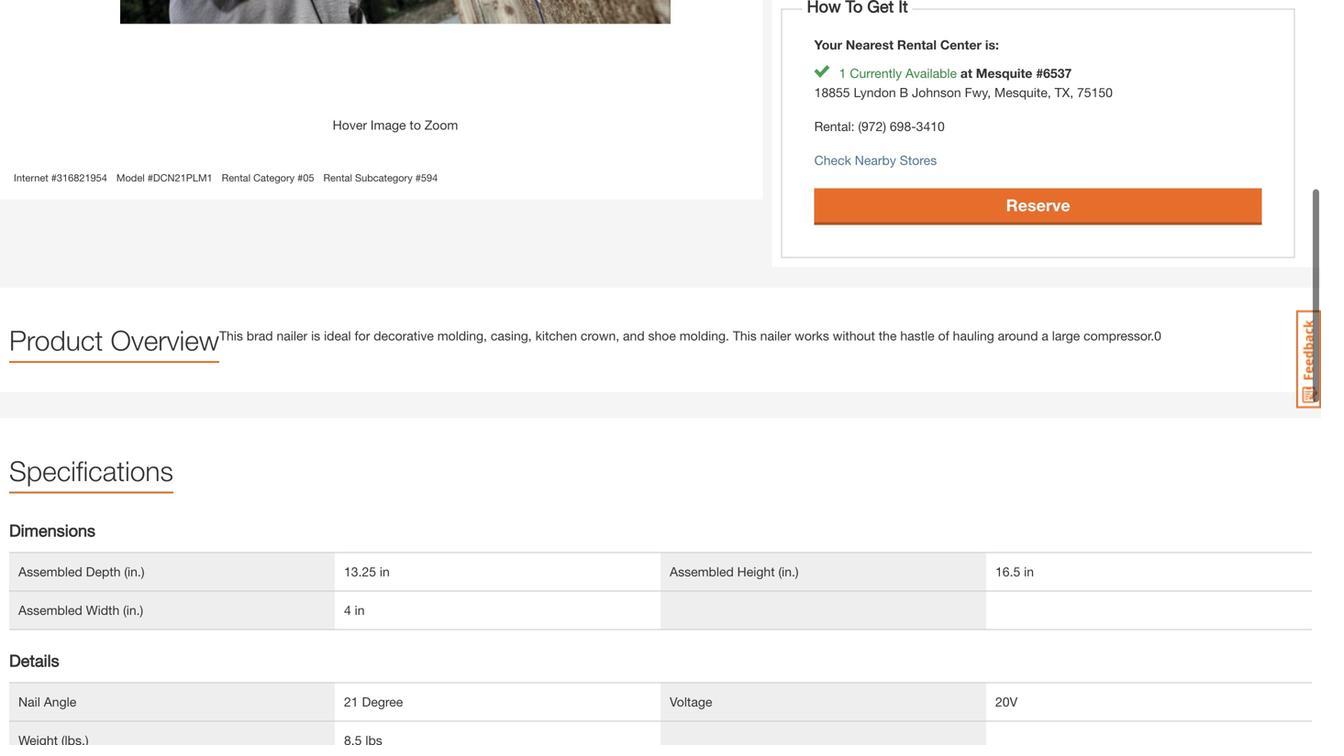 Task type: locate. For each thing, give the bounding box(es) containing it.
hover image to zoom
[[333, 117, 458, 133]]

,
[[987, 85, 991, 100], [1048, 85, 1051, 100], [1070, 85, 1074, 100]]

1 horizontal spatial ,
[[1048, 85, 1051, 100]]

0 horizontal spatial in
[[355, 603, 365, 618]]

, left tx
[[1048, 85, 1051, 100]]

in right 16.5 at bottom right
[[1024, 565, 1034, 580]]

698-
[[890, 119, 916, 134]]

# inside 1 currently available at mesquite # 6537 18855 lyndon b johnson fwy , mesquite , tx , 75150
[[1036, 66, 1043, 81]]

assembled for assembled height (in.)
[[670, 565, 734, 580]]

subcategory
[[355, 172, 413, 184]]

zoom
[[425, 117, 458, 133]]

to
[[410, 117, 421, 133]]

assembled depth (in.)
[[18, 565, 144, 580]]

rental left category
[[222, 172, 250, 184]]

assembled
[[18, 565, 82, 580], [670, 565, 734, 580], [18, 603, 82, 618]]

assembled height (in.)
[[670, 565, 799, 580]]

nailer left works
[[760, 328, 791, 343]]

(in.) right width
[[123, 603, 143, 618]]

shoe
[[648, 328, 676, 343]]

casing,
[[491, 328, 532, 343]]

0 vertical spatial mesquite
[[976, 66, 1033, 81]]

specifications
[[9, 455, 173, 488]]

product overview this brad nailer is ideal for decorative molding, casing, kitchen crown, and shoe molding.   this nailer works without the hastle of hauling around a large compressor. 0
[[9, 324, 1161, 357]]

reserve button
[[814, 189, 1262, 223]]

1 horizontal spatial rental
[[323, 172, 352, 184]]

16.5 in
[[995, 565, 1034, 580]]

1 nailer from the left
[[277, 328, 308, 343]]

1 this from the left
[[219, 328, 243, 343]]

1 horizontal spatial this
[[733, 328, 757, 343]]

16.5
[[995, 565, 1020, 580]]

2 this from the left
[[733, 328, 757, 343]]

rental up "available"
[[897, 37, 937, 52]]

in for 13.25 in
[[380, 565, 390, 580]]

depth
[[86, 565, 121, 580]]

(in.)
[[124, 565, 144, 580], [778, 565, 799, 580], [123, 603, 143, 618]]

, left 75150 on the right of page
[[1070, 85, 1074, 100]]

crown,
[[581, 328, 619, 343]]

nail
[[18, 695, 40, 710]]

rental: (972) 698-3410
[[814, 119, 945, 134]]

overview
[[111, 324, 219, 357]]

2 horizontal spatial in
[[1024, 565, 1034, 580]]

0 horizontal spatial nailer
[[277, 328, 308, 343]]

(in.) right height
[[778, 565, 799, 580]]

2 horizontal spatial ,
[[1070, 85, 1074, 100]]

594
[[421, 172, 438, 184]]

05
[[303, 172, 314, 184]]

brad
[[247, 328, 273, 343]]

of
[[938, 328, 949, 343]]

0
[[1154, 328, 1161, 343]]

nailer left is
[[277, 328, 308, 343]]

in
[[380, 565, 390, 580], [1024, 565, 1034, 580], [355, 603, 365, 618]]

13.25 in
[[344, 565, 390, 580]]

hover image to zoom link
[[120, 0, 671, 135]]

in right 4
[[355, 603, 365, 618]]

this
[[219, 328, 243, 343], [733, 328, 757, 343]]

molding,
[[437, 328, 487, 343]]

feedback link image
[[1296, 310, 1321, 409]]

3410
[[916, 119, 945, 134]]

0 horizontal spatial ,
[[987, 85, 991, 100]]

b
[[900, 85, 908, 100]]

kitchen
[[535, 328, 577, 343]]

assembled left height
[[670, 565, 734, 580]]

degree
[[362, 695, 403, 710]]

rental
[[897, 37, 937, 52], [222, 172, 250, 184], [323, 172, 352, 184]]

(in.) right depth
[[124, 565, 144, 580]]

mesquite down '6537'
[[994, 85, 1048, 100]]

1 , from the left
[[987, 85, 991, 100]]

, down is:
[[987, 85, 991, 100]]

around
[[998, 328, 1038, 343]]

stores
[[900, 153, 937, 168]]

this right molding.
[[733, 328, 757, 343]]

works
[[795, 328, 829, 343]]

ideal
[[324, 328, 351, 343]]

nail angle
[[18, 695, 76, 710]]

6537
[[1043, 66, 1072, 81]]

a
[[1042, 328, 1049, 343]]

1 horizontal spatial nailer
[[760, 328, 791, 343]]

in right 13.25
[[380, 565, 390, 580]]

assembled down dimensions at the left of page
[[18, 565, 82, 580]]

check
[[814, 153, 851, 168]]

316821954
[[57, 172, 107, 184]]

this left brad
[[219, 328, 243, 343]]

mesquite
[[976, 66, 1033, 81], [994, 85, 1048, 100]]

height
[[737, 565, 775, 580]]

nailer
[[277, 328, 308, 343], [760, 328, 791, 343]]

compressor.
[[1084, 328, 1154, 343]]

(in.) for assembled depth (in.)
[[124, 565, 144, 580]]

assembled down assembled depth (in.)
[[18, 603, 82, 618]]

1 horizontal spatial in
[[380, 565, 390, 580]]

hastle
[[900, 328, 935, 343]]

0 horizontal spatial this
[[219, 328, 243, 343]]

rental right 05
[[323, 172, 352, 184]]

mesquite down is:
[[976, 66, 1033, 81]]

at
[[960, 66, 972, 81]]

hauling
[[953, 328, 994, 343]]



Task type: vqa. For each thing, say whether or not it's contained in the screenshot.
Assembled Height (in.)'s Assembled
yes



Task type: describe. For each thing, give the bounding box(es) containing it.
nearby
[[855, 153, 896, 168]]

0 horizontal spatial rental
[[222, 172, 250, 184]]

1 vertical spatial mesquite
[[994, 85, 1048, 100]]

for
[[355, 328, 370, 343]]

molding.
[[680, 328, 729, 343]]

dimensions
[[9, 521, 95, 541]]

tx
[[1055, 85, 1070, 100]]

(972)
[[858, 119, 886, 134]]

check nearby stores link
[[814, 153, 937, 168]]

currently
[[850, 66, 902, 81]]

details
[[9, 652, 59, 671]]

fwy
[[965, 85, 987, 100]]

reserve
[[1006, 196, 1070, 215]]

in for 16.5 in
[[1024, 565, 1034, 580]]

1
[[839, 66, 846, 81]]

4
[[344, 603, 351, 618]]

75150
[[1077, 85, 1113, 100]]

is:
[[985, 37, 999, 52]]

and
[[623, 328, 645, 343]]

assembled width (in.)
[[18, 603, 143, 618]]

your
[[814, 37, 842, 52]]

assembled for assembled width (in.)
[[18, 603, 82, 618]]

width
[[86, 603, 119, 618]]

in for 4 in
[[355, 603, 365, 618]]

large
[[1052, 328, 1080, 343]]

internet # 316821954 model # dcn21plm1 rental category # 05 rental subcategory # 594
[[14, 172, 438, 184]]

angle
[[44, 695, 76, 710]]

18855
[[814, 85, 850, 100]]

dcn21plm1
[[153, 172, 213, 184]]

the
[[879, 328, 897, 343]]

check nearby stores
[[814, 153, 937, 168]]

your nearest rental center is:
[[814, 37, 999, 52]]

category
[[253, 172, 295, 184]]

decorative
[[374, 328, 434, 343]]

1 currently available at mesquite # 6537 18855 lyndon b johnson fwy , mesquite , tx , 75150
[[814, 66, 1113, 100]]

hover
[[333, 117, 367, 133]]

center
[[940, 37, 982, 52]]

image
[[371, 117, 406, 133]]

lyndon
[[854, 85, 896, 100]]

nearest
[[846, 37, 894, 52]]

3 , from the left
[[1070, 85, 1074, 100]]

13.25
[[344, 565, 376, 580]]

(in.) for assembled height (in.)
[[778, 565, 799, 580]]

21 degree
[[344, 695, 403, 710]]

21
[[344, 695, 358, 710]]

rental:
[[814, 119, 855, 134]]

available
[[906, 66, 957, 81]]

assembled for assembled depth (in.)
[[18, 565, 82, 580]]

model
[[116, 172, 145, 184]]

20v
[[995, 695, 1018, 710]]

product
[[9, 324, 103, 357]]

2 nailer from the left
[[760, 328, 791, 343]]

4 in
[[344, 603, 365, 618]]

without
[[833, 328, 875, 343]]

(in.) for assembled width (in.)
[[123, 603, 143, 618]]

2 horizontal spatial rental
[[897, 37, 937, 52]]

johnson
[[912, 85, 961, 100]]

2 , from the left
[[1048, 85, 1051, 100]]

internet
[[14, 172, 48, 184]]

voltage
[[670, 695, 712, 710]]

is
[[311, 328, 320, 343]]



